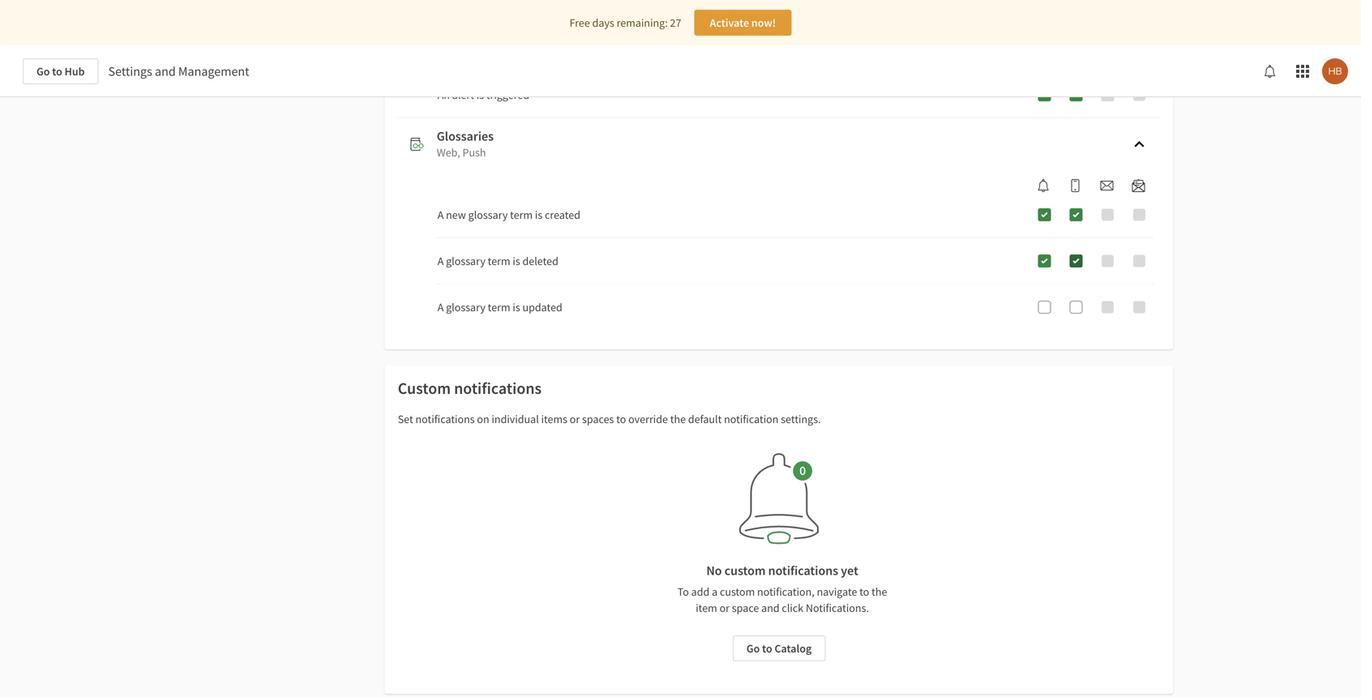 Task type: locate. For each thing, give the bounding box(es) containing it.
the left default
[[670, 412, 686, 427]]

days
[[592, 15, 614, 30]]

0 vertical spatial notifications
[[454, 378, 542, 399]]

custom
[[725, 563, 766, 579], [720, 585, 755, 599]]

glossary down new
[[446, 254, 486, 268]]

0 vertical spatial the
[[670, 412, 686, 427]]

updated
[[523, 300, 563, 315]]

is left deleted
[[513, 254, 520, 268]]

the
[[670, 412, 686, 427], [872, 585, 887, 599]]

0 horizontal spatial the
[[670, 412, 686, 427]]

0 vertical spatial or
[[570, 412, 580, 427]]

1 horizontal spatial and
[[762, 601, 780, 615]]

and right settings
[[155, 63, 176, 79]]

1 vertical spatial go
[[747, 641, 760, 656]]

notifications when using qlik sense in a browser image
[[1037, 179, 1050, 192]]

or right items
[[570, 412, 580, 427]]

set notifications on individual items or spaces to override the default notification settings.
[[398, 412, 821, 427]]

2 vertical spatial a
[[438, 300, 444, 315]]

go to hub link
[[23, 58, 99, 84]]

notifications sent to your email element
[[1094, 179, 1120, 192]]

2 vertical spatial glossary
[[446, 300, 486, 315]]

an
[[438, 88, 450, 102]]

to right navigate
[[860, 585, 870, 599]]

glossary down a glossary term is deleted
[[446, 300, 486, 315]]

term left created
[[510, 208, 533, 222]]

2 vertical spatial notifications
[[768, 563, 839, 579]]

glossary for a glossary term is updated
[[446, 300, 486, 315]]

triggered
[[486, 88, 530, 102]]

1 vertical spatial the
[[872, 585, 887, 599]]

term for deleted
[[488, 254, 511, 268]]

2 vertical spatial term
[[488, 300, 511, 315]]

glossary
[[468, 208, 508, 222], [446, 254, 486, 268], [446, 300, 486, 315]]

glossaries
[[437, 128, 494, 144]]

free days remaining: 27
[[570, 15, 681, 30]]

1 vertical spatial and
[[762, 601, 780, 615]]

settings.
[[781, 412, 821, 427]]

navigate
[[817, 585, 857, 599]]

a for a new glossary term is created
[[438, 208, 444, 222]]

custom up space
[[720, 585, 755, 599]]

a new glossary term is created
[[438, 208, 581, 222]]

or
[[570, 412, 580, 427], [720, 601, 730, 615]]

notifications down 'custom'
[[416, 412, 475, 427]]

and
[[155, 63, 176, 79], [762, 601, 780, 615]]

to inside button
[[762, 641, 772, 656]]

a for a glossary term is deleted
[[438, 254, 444, 268]]

custom notifications
[[398, 378, 542, 399]]

notifications for set
[[416, 412, 475, 427]]

now!
[[752, 15, 776, 30]]

1 a from the top
[[438, 208, 444, 222]]

term
[[510, 208, 533, 222], [488, 254, 511, 268], [488, 300, 511, 315]]

is right alert
[[477, 88, 484, 102]]

created
[[545, 208, 581, 222]]

to left catalog
[[762, 641, 772, 656]]

notifications up notification,
[[768, 563, 839, 579]]

items
[[541, 412, 568, 427]]

1 vertical spatial glossary
[[446, 254, 486, 268]]

activate now! link
[[694, 10, 792, 36]]

0 horizontal spatial or
[[570, 412, 580, 427]]

to
[[678, 585, 689, 599]]

a
[[438, 208, 444, 222], [438, 254, 444, 268], [438, 300, 444, 315]]

add
[[691, 585, 710, 599]]

1 vertical spatial or
[[720, 601, 730, 615]]

a glossary term is deleted
[[438, 254, 559, 268]]

notifications bundled in a daily email digest image
[[1132, 179, 1145, 192]]

2 a from the top
[[438, 254, 444, 268]]

is left 'updated' at the top left
[[513, 300, 520, 315]]

3 a from the top
[[438, 300, 444, 315]]

notifications up on
[[454, 378, 542, 399]]

is
[[477, 88, 484, 102], [535, 208, 543, 222], [513, 254, 520, 268], [513, 300, 520, 315]]

0 vertical spatial go
[[36, 64, 50, 79]]

go inside button
[[747, 641, 760, 656]]

0 vertical spatial glossary
[[468, 208, 508, 222]]

is left created
[[535, 208, 543, 222]]

item
[[696, 601, 717, 615]]

custom right no
[[725, 563, 766, 579]]

the right navigate
[[872, 585, 887, 599]]

yet
[[841, 563, 859, 579]]

1 horizontal spatial go
[[747, 641, 760, 656]]

to
[[52, 64, 62, 79], [616, 412, 626, 427], [860, 585, 870, 599], [762, 641, 772, 656]]

a down a glossary term is deleted
[[438, 300, 444, 315]]

notifications for custom
[[454, 378, 542, 399]]

settings
[[108, 63, 152, 79]]

1 vertical spatial term
[[488, 254, 511, 268]]

1 vertical spatial a
[[438, 254, 444, 268]]

go left the hub
[[36, 64, 50, 79]]

to left the hub
[[52, 64, 62, 79]]

0 horizontal spatial go
[[36, 64, 50, 79]]

0 vertical spatial a
[[438, 208, 444, 222]]

term left deleted
[[488, 254, 511, 268]]

notification,
[[757, 585, 815, 599]]

term left 'updated' at the top left
[[488, 300, 511, 315]]

1 horizontal spatial or
[[720, 601, 730, 615]]

activate now!
[[710, 15, 776, 30]]

1 vertical spatial notifications
[[416, 412, 475, 427]]

glossary right new
[[468, 208, 508, 222]]

management
[[178, 63, 249, 79]]

go for go to hub
[[36, 64, 50, 79]]

0 horizontal spatial and
[[155, 63, 176, 79]]

go
[[36, 64, 50, 79], [747, 641, 760, 656]]

a for a glossary term is updated
[[438, 300, 444, 315]]

a glossary term is updated
[[438, 300, 563, 315]]

override
[[629, 412, 668, 427]]

or inside no custom notifications yet to add a custom notification, navigate to the item or space and click notifications.
[[720, 601, 730, 615]]

a up "a glossary term is updated"
[[438, 254, 444, 268]]

1 horizontal spatial the
[[872, 585, 887, 599]]

space
[[732, 601, 759, 615]]

spaces
[[582, 412, 614, 427]]

howard brown image
[[1322, 58, 1348, 84]]

an alert is triggered
[[438, 88, 530, 102]]

a left new
[[438, 208, 444, 222]]

or right item
[[720, 601, 730, 615]]

web,
[[437, 145, 460, 160]]

notifications
[[454, 378, 542, 399], [416, 412, 475, 427], [768, 563, 839, 579]]

and left click
[[762, 601, 780, 615]]

go left catalog
[[747, 641, 760, 656]]



Task type: describe. For each thing, give the bounding box(es) containing it.
push
[[463, 145, 486, 160]]

notifications sent to your email image
[[1101, 179, 1114, 192]]

catalog
[[775, 641, 812, 656]]

0 vertical spatial term
[[510, 208, 533, 222]]

0 vertical spatial and
[[155, 63, 176, 79]]

27
[[670, 15, 681, 30]]

custom notifications main content
[[0, 0, 1361, 697]]

glossary for a glossary term is deleted
[[446, 254, 486, 268]]

default
[[688, 412, 722, 427]]

alert
[[452, 88, 474, 102]]

set
[[398, 412, 413, 427]]

activate
[[710, 15, 749, 30]]

go to hub
[[36, 64, 85, 79]]

click
[[782, 601, 804, 615]]

glossaries web, push
[[437, 128, 494, 160]]

notifications.
[[806, 601, 869, 615]]

the inside no custom notifications yet to add a custom notification, navigate to the item or space and click notifications.
[[872, 585, 887, 599]]

on
[[477, 412, 489, 427]]

a
[[712, 585, 718, 599]]

to inside no custom notifications yet to add a custom notification, navigate to the item or space and click notifications.
[[860, 585, 870, 599]]

go to catalog button
[[733, 636, 826, 662]]

remaining:
[[617, 15, 668, 30]]

settings and management
[[108, 63, 249, 79]]

deleted
[[523, 254, 559, 268]]

notifications inside no custom notifications yet to add a custom notification, navigate to the item or space and click notifications.
[[768, 563, 839, 579]]

notification
[[724, 412, 779, 427]]

term for updated
[[488, 300, 511, 315]]

individual
[[492, 412, 539, 427]]

to right spaces
[[616, 412, 626, 427]]

custom
[[398, 378, 451, 399]]

and inside no custom notifications yet to add a custom notification, navigate to the item or space and click notifications.
[[762, 601, 780, 615]]

go for go to catalog
[[747, 641, 760, 656]]

1 vertical spatial custom
[[720, 585, 755, 599]]

new
[[446, 208, 466, 222]]

notifications when using qlik sense in a browser element
[[1031, 179, 1057, 192]]

0 vertical spatial custom
[[725, 563, 766, 579]]

push notifications in qlik sense mobile element
[[1063, 179, 1089, 192]]

hub
[[65, 64, 85, 79]]

no
[[707, 563, 722, 579]]

notifications bundled in a daily email digest element
[[1126, 179, 1152, 192]]

no custom notifications yet to add a custom notification, navigate to the item or space and click notifications.
[[678, 563, 887, 615]]

push notifications in qlik sense mobile image
[[1069, 179, 1082, 192]]

go to catalog
[[747, 641, 812, 656]]

free
[[570, 15, 590, 30]]



Task type: vqa. For each thing, say whether or not it's contained in the screenshot.
THE
yes



